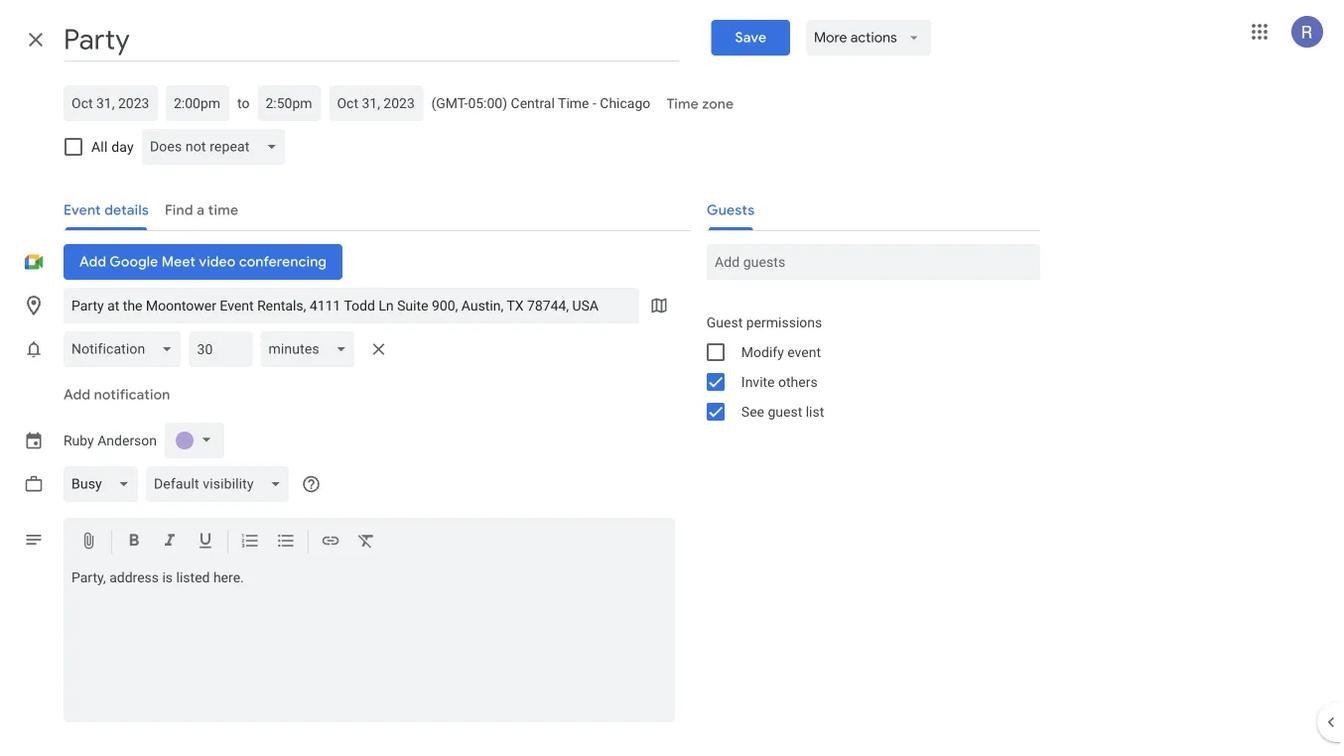 Task type: vqa. For each thing, say whether or not it's contained in the screenshot.
first AM
no



Task type: locate. For each thing, give the bounding box(es) containing it.
insert link image
[[321, 531, 341, 555]]

0 horizontal spatial time
[[558, 95, 589, 111]]

End date text field
[[337, 91, 416, 115]]

Title text field
[[64, 18, 680, 62]]

time zone
[[667, 95, 734, 113]]

time inside button
[[667, 95, 699, 113]]

None field
[[142, 129, 293, 165], [64, 332, 189, 367], [261, 332, 363, 367], [64, 467, 146, 503], [146, 467, 297, 503], [142, 129, 293, 165], [64, 332, 189, 367], [261, 332, 363, 367], [64, 467, 146, 503], [146, 467, 297, 503]]

group
[[691, 308, 1041, 427]]

numbered list image
[[240, 531, 260, 555]]

here.
[[213, 570, 244, 586]]

add
[[64, 386, 91, 404]]

all
[[91, 139, 108, 155]]

party, address is listed here.
[[72, 570, 244, 586]]

bold image
[[124, 531, 144, 555]]

End time text field
[[266, 91, 313, 115]]

(gmt-
[[431, 95, 468, 111]]

time left -
[[558, 95, 589, 111]]

Start time text field
[[174, 91, 221, 115]]

italic image
[[160, 531, 180, 555]]

time left zone
[[667, 95, 699, 113]]

time
[[558, 95, 589, 111], [667, 95, 699, 113]]

add notification
[[64, 386, 170, 404]]

list
[[806, 404, 825, 420]]

time zone button
[[659, 86, 742, 122]]

is
[[162, 570, 173, 586]]

ruby
[[64, 433, 94, 449]]

event
[[788, 344, 821, 361]]

1 horizontal spatial time
[[667, 95, 699, 113]]

-
[[593, 95, 597, 111]]

add notification button
[[56, 371, 178, 419]]

see
[[742, 404, 765, 420]]

arrow_drop_down
[[906, 29, 923, 47]]

remove formatting image
[[357, 531, 376, 555]]

underline image
[[196, 531, 216, 555]]

05:00)
[[468, 95, 508, 111]]

Start date text field
[[72, 91, 150, 115]]

all day
[[91, 139, 134, 155]]



Task type: describe. For each thing, give the bounding box(es) containing it.
group containing guest permissions
[[691, 308, 1041, 427]]

modify
[[742, 344, 784, 361]]

ruby anderson
[[64, 433, 157, 449]]

save
[[735, 29, 767, 47]]

bulleted list image
[[276, 531, 296, 555]]

modify event
[[742, 344, 821, 361]]

party,
[[72, 570, 106, 586]]

notification
[[94, 386, 170, 404]]

Location text field
[[72, 288, 632, 324]]

to
[[237, 95, 250, 111]]

invite
[[742, 374, 775, 390]]

chicago
[[600, 95, 651, 111]]

listed
[[176, 570, 210, 586]]

formatting options toolbar
[[64, 518, 675, 567]]

Description text field
[[64, 570, 675, 719]]

Minutes in advance for notification number field
[[197, 332, 245, 367]]

save button
[[711, 20, 791, 56]]

invite others
[[742, 374, 818, 390]]

address
[[109, 570, 159, 586]]

guest
[[768, 404, 803, 420]]

permissions
[[747, 314, 823, 331]]

zone
[[702, 95, 734, 113]]

others
[[779, 374, 818, 390]]

(gmt-05:00) central time - chicago
[[431, 95, 651, 111]]

see guest list
[[742, 404, 825, 420]]

30 minutes before element
[[64, 328, 395, 371]]

more
[[814, 29, 848, 47]]

more actions arrow_drop_down
[[814, 29, 923, 47]]

guest permissions
[[707, 314, 823, 331]]

central
[[511, 95, 555, 111]]

day
[[111, 139, 134, 155]]

Guests text field
[[715, 244, 1033, 280]]

actions
[[851, 29, 898, 47]]

guest
[[707, 314, 743, 331]]

anderson
[[98, 433, 157, 449]]



